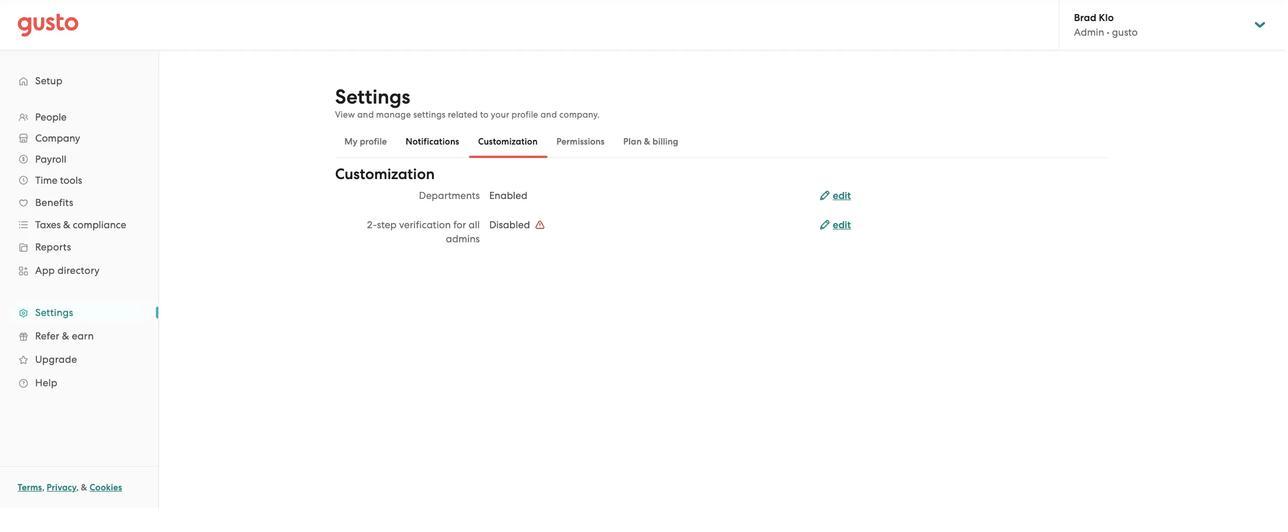 Task type: describe. For each thing, give the bounding box(es) containing it.
plan & billing
[[623, 137, 678, 147]]

taxes & compliance
[[35, 219, 126, 231]]

benefits
[[35, 197, 73, 209]]

app directory
[[35, 265, 100, 277]]

gusto
[[1112, 26, 1138, 38]]

admin
[[1074, 26, 1104, 38]]

settings
[[413, 110, 446, 120]]

•
[[1107, 26, 1110, 38]]

departments
[[419, 190, 480, 202]]

app
[[35, 265, 55, 277]]

profile inside settings view and manage settings related to your profile and company.
[[512, 110, 538, 120]]

directory
[[57, 265, 100, 277]]

brad klo admin • gusto
[[1074, 12, 1138, 38]]

help
[[35, 378, 57, 389]]

terms
[[18, 483, 42, 494]]

earn
[[72, 331, 94, 342]]

settings link
[[12, 303, 147, 324]]

2 , from the left
[[76, 483, 79, 494]]

2-
[[367, 219, 377, 231]]

time
[[35, 175, 58, 186]]

to
[[480, 110, 489, 120]]

help link
[[12, 373, 147, 394]]

cookies button
[[90, 481, 122, 495]]

your
[[491, 110, 509, 120]]

home image
[[18, 13, 79, 37]]

compliance
[[73, 219, 126, 231]]

klo
[[1099, 12, 1114, 24]]

refer
[[35, 331, 59, 342]]

time tools button
[[12, 170, 147, 191]]

terms link
[[18, 483, 42, 494]]

tools
[[60, 175, 82, 186]]

people
[[35, 111, 67, 123]]

settings tabs tab list
[[335, 125, 1109, 158]]

app directory link
[[12, 260, 147, 281]]

setup
[[35, 75, 63, 87]]

2 and from the left
[[541, 110, 557, 120]]

taxes & compliance button
[[12, 215, 147, 236]]

1 , from the left
[[42, 483, 44, 494]]

my profile button
[[335, 128, 396, 156]]

& left cookies button
[[81, 483, 87, 494]]

& for earn
[[62, 331, 69, 342]]

billing
[[653, 137, 678, 147]]

disabled
[[489, 219, 532, 231]]

notifications button
[[396, 128, 469, 156]]



Task type: vqa. For each thing, say whether or not it's contained in the screenshot.
connect
no



Task type: locate. For each thing, give the bounding box(es) containing it.
plan & billing button
[[614, 128, 688, 156]]

brad
[[1074, 12, 1096, 24]]

edit
[[833, 190, 851, 202], [833, 219, 851, 232]]

, left 'privacy' link at the left of page
[[42, 483, 44, 494]]

gusto navigation element
[[0, 50, 158, 414]]

&
[[644, 137, 650, 147], [63, 219, 70, 231], [62, 331, 69, 342], [81, 483, 87, 494]]

& inside button
[[644, 137, 650, 147]]

company
[[35, 132, 80, 144]]

1 vertical spatial edit
[[833, 219, 851, 232]]

my profile
[[344, 137, 387, 147]]

1 horizontal spatial and
[[541, 110, 557, 120]]

upgrade link
[[12, 349, 147, 371]]

1 edit button from the top
[[820, 189, 851, 203]]

people button
[[12, 107, 147, 128]]

1 vertical spatial edit button
[[820, 219, 851, 233]]

1 horizontal spatial ,
[[76, 483, 79, 494]]

edit button for enabled
[[820, 189, 851, 203]]

time tools
[[35, 175, 82, 186]]

1 horizontal spatial profile
[[512, 110, 538, 120]]

1 horizontal spatial customization
[[478, 137, 538, 147]]

and right view
[[357, 110, 374, 120]]

and left company. at the left of the page
[[541, 110, 557, 120]]

settings for settings
[[35, 307, 73, 319]]

benefits link
[[12, 192, 147, 213]]

upgrade
[[35, 354, 77, 366]]

2 edit from the top
[[833, 219, 851, 232]]

0 vertical spatial edit
[[833, 190, 851, 202]]

payroll button
[[12, 149, 147, 170]]

list containing people
[[0, 107, 158, 395]]

terms , privacy , & cookies
[[18, 483, 122, 494]]

& left the earn
[[62, 331, 69, 342]]

taxes
[[35, 219, 61, 231]]

& inside dropdown button
[[63, 219, 70, 231]]

profile inside button
[[360, 137, 387, 147]]

refer & earn link
[[12, 326, 147, 347]]

0 horizontal spatial settings
[[35, 307, 73, 319]]

0 horizontal spatial profile
[[360, 137, 387, 147]]

2-step verification for all admins
[[367, 219, 480, 245]]

customization down my profile
[[335, 165, 435, 184]]

profile right your
[[512, 110, 538, 120]]

edit button for disabled
[[820, 219, 851, 233]]

, left cookies button
[[76, 483, 79, 494]]

customization down your
[[478, 137, 538, 147]]

cookies
[[90, 483, 122, 494]]

& right 'plan'
[[644, 137, 650, 147]]

profile
[[512, 110, 538, 120], [360, 137, 387, 147]]

customization inside button
[[478, 137, 538, 147]]

1 vertical spatial settings
[[35, 307, 73, 319]]

1 edit from the top
[[833, 190, 851, 202]]

& for compliance
[[63, 219, 70, 231]]

and
[[357, 110, 374, 120], [541, 110, 557, 120]]

0 horizontal spatial ,
[[42, 483, 44, 494]]

edit button
[[820, 189, 851, 203], [820, 219, 851, 233]]

all
[[469, 219, 480, 231]]

1 and from the left
[[357, 110, 374, 120]]

reports
[[35, 242, 71, 253]]

setup link
[[12, 70, 147, 91]]

settings view and manage settings related to your profile and company.
[[335, 85, 600, 120]]

step
[[377, 219, 397, 231]]

permissions button
[[547, 128, 614, 156]]

company.
[[559, 110, 600, 120]]

& right taxes
[[63, 219, 70, 231]]

settings up the refer at the left of page
[[35, 307, 73, 319]]

,
[[42, 483, 44, 494], [76, 483, 79, 494]]

1 vertical spatial profile
[[360, 137, 387, 147]]

settings inside settings view and manage settings related to your profile and company.
[[335, 85, 410, 109]]

related
[[448, 110, 478, 120]]

1 horizontal spatial settings
[[335, 85, 410, 109]]

1 vertical spatial customization
[[335, 165, 435, 184]]

admins
[[446, 233, 480, 245]]

verification
[[399, 219, 451, 231]]

0 vertical spatial settings
[[335, 85, 410, 109]]

manage
[[376, 110, 411, 120]]

profile right my
[[360, 137, 387, 147]]

my
[[344, 137, 358, 147]]

privacy
[[47, 483, 76, 494]]

privacy link
[[47, 483, 76, 494]]

0 vertical spatial edit button
[[820, 189, 851, 203]]

plan
[[623, 137, 642, 147]]

notifications
[[406, 137, 459, 147]]

refer & earn
[[35, 331, 94, 342]]

0 vertical spatial customization
[[478, 137, 538, 147]]

settings inside list
[[35, 307, 73, 319]]

settings for settings view and manage settings related to your profile and company.
[[335, 85, 410, 109]]

list
[[0, 107, 158, 395]]

company button
[[12, 128, 147, 149]]

module__icon___go7vc image
[[535, 220, 545, 230]]

enabled
[[489, 190, 527, 202]]

view
[[335, 110, 355, 120]]

0 horizontal spatial and
[[357, 110, 374, 120]]

for
[[453, 219, 466, 231]]

customization
[[478, 137, 538, 147], [335, 165, 435, 184]]

payroll
[[35, 154, 66, 165]]

settings up manage
[[335, 85, 410, 109]]

permissions
[[556, 137, 605, 147]]

0 horizontal spatial customization
[[335, 165, 435, 184]]

customization button
[[469, 128, 547, 156]]

2 edit button from the top
[[820, 219, 851, 233]]

reports link
[[12, 237, 147, 258]]

0 vertical spatial profile
[[512, 110, 538, 120]]

& for billing
[[644, 137, 650, 147]]

edit for disabled
[[833, 219, 851, 232]]

settings
[[335, 85, 410, 109], [35, 307, 73, 319]]

edit for enabled
[[833, 190, 851, 202]]



